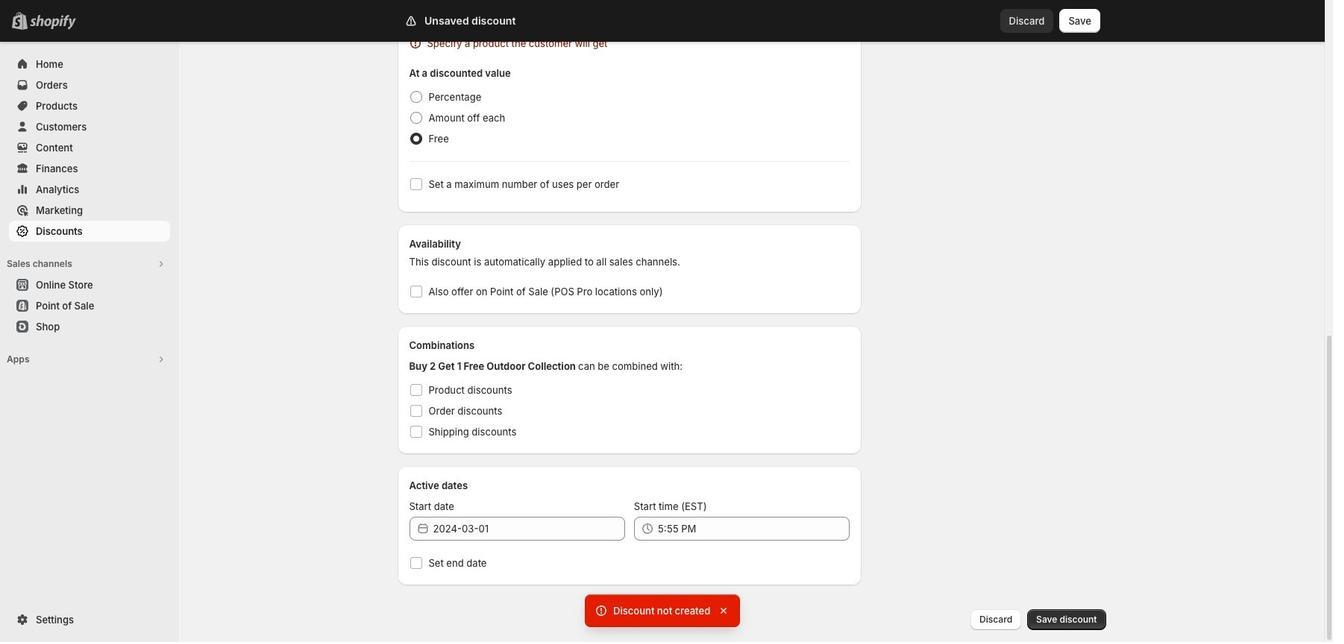 Task type: vqa. For each thing, say whether or not it's contained in the screenshot.
YYYY-MM-DD text field in the bottom of the page
yes



Task type: locate. For each thing, give the bounding box(es) containing it.
shopify image
[[30, 15, 76, 30]]



Task type: describe. For each thing, give the bounding box(es) containing it.
YYYY-MM-DD text field
[[433, 517, 625, 541]]

Enter time text field
[[658, 517, 850, 541]]



